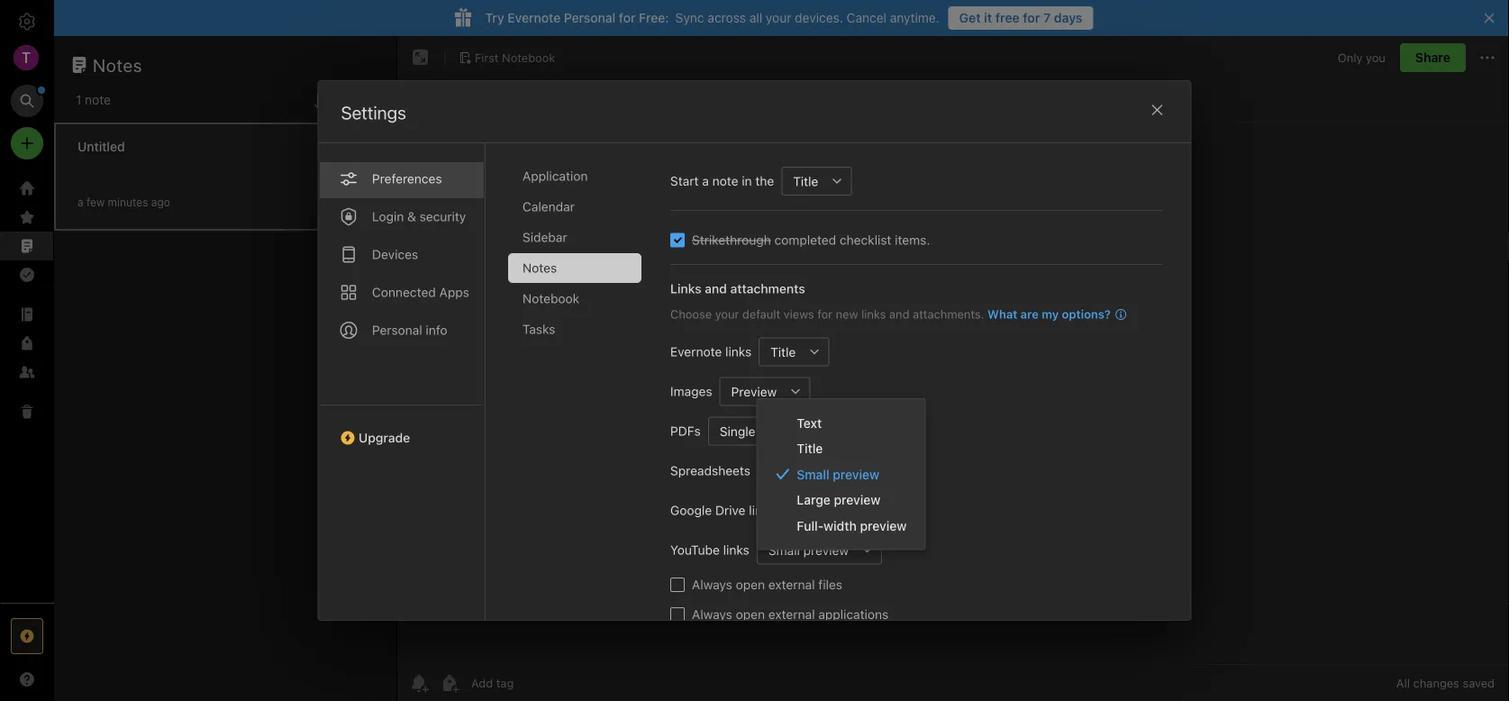 Task type: vqa. For each thing, say whether or not it's contained in the screenshot.
'CREATED BY' button
no



Task type: locate. For each thing, give the bounding box(es) containing it.
1 horizontal spatial personal
[[564, 10, 616, 25]]

2 external from the top
[[768, 607, 815, 622]]

1 vertical spatial personal
[[372, 323, 422, 338]]

small down the full-
[[768, 543, 800, 558]]

links and attachments
[[670, 281, 805, 296]]

minutes
[[108, 196, 148, 209]]

0 vertical spatial title
[[793, 174, 818, 189]]

title button right the
[[781, 167, 823, 196]]

your down the links and attachments
[[715, 307, 739, 321]]

2 vertical spatial title
[[797, 441, 823, 456]]

1 vertical spatial small preview
[[768, 543, 849, 558]]

title right the
[[793, 174, 818, 189]]

0 vertical spatial a
[[702, 174, 709, 188]]

0 vertical spatial and
[[705, 281, 727, 296]]

1 horizontal spatial a
[[702, 174, 709, 188]]

personal down the connected
[[372, 323, 422, 338]]

small inside dropdown list "menu"
[[797, 467, 830, 482]]

small preview
[[797, 467, 880, 482], [768, 543, 849, 558]]

0 horizontal spatial your
[[715, 307, 739, 321]]

small
[[797, 467, 830, 482], [768, 543, 800, 558]]

external up always open external applications
[[768, 577, 815, 592]]

single page
[[720, 424, 788, 439]]

note left in
[[712, 174, 738, 188]]

and right links
[[705, 281, 727, 296]]

Select365 checkbox
[[670, 233, 685, 247]]

1 external from the top
[[768, 577, 815, 592]]

title for evernote links
[[770, 345, 796, 359]]

title
[[793, 174, 818, 189], [770, 345, 796, 359], [797, 441, 823, 456]]

options?
[[1062, 307, 1111, 321]]

title inside choose default view option for evernote links 'field'
[[770, 345, 796, 359]]

try
[[485, 10, 505, 25]]

1 open from the top
[[736, 577, 765, 592]]

and
[[705, 281, 727, 296], [889, 307, 910, 321]]

preview down width
[[803, 543, 849, 558]]

0 vertical spatial your
[[766, 10, 792, 25]]

a right start
[[702, 174, 709, 188]]

application tab
[[508, 161, 641, 191]]

google
[[670, 503, 712, 518]]

always right always open external applications checkbox
[[692, 607, 732, 622]]

for for 7
[[1023, 10, 1041, 25]]

personal left free: at the left top of the page
[[564, 10, 616, 25]]

2 horizontal spatial for
[[1023, 10, 1041, 25]]

external
[[768, 577, 815, 592], [768, 607, 815, 622]]

for left the 7
[[1023, 10, 1041, 25]]

1 horizontal spatial and
[[889, 307, 910, 321]]

note right 1
[[85, 92, 111, 107]]

1 vertical spatial always
[[692, 607, 732, 622]]

preview button
[[719, 377, 781, 406]]

1 vertical spatial and
[[889, 307, 910, 321]]

tab list
[[319, 143, 485, 620], [508, 161, 656, 620]]

tasks tab
[[508, 315, 641, 344]]

0 vertical spatial title button
[[781, 167, 823, 196]]

saved
[[1463, 677, 1495, 690]]

large
[[797, 493, 831, 508]]

title button for start a note in the
[[781, 167, 823, 196]]

1 vertical spatial external
[[768, 607, 815, 622]]

personal info
[[372, 323, 447, 338]]

0 vertical spatial note
[[85, 92, 111, 107]]

get
[[960, 10, 981, 25]]

open
[[736, 577, 765, 592], [736, 607, 765, 622]]

0 vertical spatial notebook
[[502, 51, 556, 64]]

first
[[475, 51, 499, 64]]

all
[[750, 10, 763, 25]]

images
[[670, 384, 712, 399]]

always for always open external files
[[692, 577, 732, 592]]

Always open external files checkbox
[[670, 578, 685, 592]]

free:
[[639, 10, 669, 25]]

tab list containing preferences
[[319, 143, 485, 620]]

1 vertical spatial your
[[715, 307, 739, 321]]

notebook inside tab
[[522, 291, 579, 306]]

0 vertical spatial notes
[[93, 54, 142, 75]]

1 vertical spatial open
[[736, 607, 765, 622]]

a
[[702, 174, 709, 188], [78, 196, 83, 209]]

1 vertical spatial small
[[768, 543, 800, 558]]

what
[[988, 307, 1018, 321]]

always for always open external applications
[[692, 607, 732, 622]]

start
[[670, 174, 699, 188]]

try evernote personal for free: sync across all your devices. cancel anytime.
[[485, 10, 940, 25]]

open down always open external files
[[736, 607, 765, 622]]

youtube links
[[670, 543, 749, 558]]

0 vertical spatial always
[[692, 577, 732, 592]]

external for files
[[768, 577, 815, 592]]

full-width preview link
[[757, 513, 925, 539]]

title down text
[[797, 441, 823, 456]]

0 horizontal spatial tab list
[[319, 143, 485, 620]]

title button for evernote links
[[759, 338, 800, 366]]

sync
[[676, 10, 705, 25]]

1 vertical spatial evernote
[[670, 344, 722, 359]]

anytime.
[[890, 10, 940, 25]]

2 open from the top
[[736, 607, 765, 622]]

title for start a note in the
[[793, 174, 818, 189]]

0 vertical spatial small
[[797, 467, 830, 482]]

personal
[[564, 10, 616, 25], [372, 323, 422, 338]]

1 horizontal spatial tab list
[[508, 161, 656, 620]]

0 vertical spatial small preview
[[797, 467, 880, 482]]

a left few
[[78, 196, 83, 209]]

evernote right try
[[508, 10, 561, 25]]

changes
[[1414, 677, 1460, 690]]

note
[[85, 92, 111, 107], [712, 174, 738, 188]]

tree
[[0, 174, 54, 602]]

title button
[[781, 167, 823, 196], [759, 338, 800, 366]]

apps
[[439, 285, 469, 300]]

notes up 1 note
[[93, 54, 142, 75]]

1 horizontal spatial notes
[[522, 261, 557, 275]]

get it free for 7 days
[[960, 10, 1083, 25]]

preview up large preview link
[[833, 467, 880, 482]]

for
[[619, 10, 636, 25], [1023, 10, 1041, 25], [817, 307, 833, 321]]

for inside button
[[1023, 10, 1041, 25]]

notebook tab
[[508, 284, 641, 314]]

settings image
[[16, 11, 38, 32]]

0 vertical spatial open
[[736, 577, 765, 592]]

for left free: at the left top of the page
[[619, 10, 636, 25]]

completed
[[774, 233, 836, 247]]

devices.
[[795, 10, 844, 25]]

text link
[[757, 410, 925, 436]]

notebook up tasks
[[522, 291, 579, 306]]

preview
[[833, 467, 880, 482], [834, 493, 881, 508], [860, 518, 907, 533], [803, 543, 849, 558]]

1 vertical spatial note
[[712, 174, 738, 188]]

title inside field
[[793, 174, 818, 189]]

0 horizontal spatial for
[[619, 10, 636, 25]]

notes down "sidebar"
[[522, 261, 557, 275]]

evernote down choose at the left top
[[670, 344, 722, 359]]

title down views
[[770, 345, 796, 359]]

in
[[742, 174, 752, 188]]

1 vertical spatial a
[[78, 196, 83, 209]]

0 horizontal spatial and
[[705, 281, 727, 296]]

preview up "full-width preview"
[[834, 493, 881, 508]]

title link
[[757, 436, 925, 462]]

small preview down the full-
[[768, 543, 849, 558]]

1 vertical spatial notebook
[[522, 291, 579, 306]]

open up always open external applications
[[736, 577, 765, 592]]

notebook right the first
[[502, 51, 556, 64]]

2 always from the top
[[692, 607, 732, 622]]

for for free:
[[619, 10, 636, 25]]

new
[[836, 307, 858, 321]]

small preview link
[[757, 462, 925, 487]]

days
[[1054, 10, 1083, 25]]

0 vertical spatial external
[[768, 577, 815, 592]]

links
[[861, 307, 886, 321], [725, 344, 752, 359], [749, 503, 775, 518], [723, 543, 749, 558]]

small up large
[[797, 467, 830, 482]]

1 vertical spatial title
[[770, 345, 796, 359]]

your right all
[[766, 10, 792, 25]]

0 vertical spatial personal
[[564, 10, 616, 25]]

small preview up large preview
[[797, 467, 880, 482]]

for left new
[[817, 307, 833, 321]]

0 horizontal spatial evernote
[[508, 10, 561, 25]]

external down always open external files
[[768, 607, 815, 622]]

1
[[76, 92, 81, 107]]

tab list containing application
[[508, 161, 656, 620]]

always right always open external files option
[[692, 577, 732, 592]]

all
[[1397, 677, 1411, 690]]

title button down default
[[759, 338, 800, 366]]

always
[[692, 577, 732, 592], [692, 607, 732, 622]]

1 always from the top
[[692, 577, 732, 592]]

1 horizontal spatial your
[[766, 10, 792, 25]]

files
[[818, 577, 842, 592]]

open for always open external applications
[[736, 607, 765, 622]]

and left attachments.
[[889, 307, 910, 321]]

evernote
[[508, 10, 561, 25], [670, 344, 722, 359]]

my
[[1042, 307, 1059, 321]]

1 vertical spatial title button
[[759, 338, 800, 366]]

Choose default view option for PDFs field
[[708, 417, 821, 446]]

application
[[522, 169, 588, 183]]

sidebar
[[522, 230, 567, 245]]

close image
[[1147, 99, 1169, 121]]

1 vertical spatial notes
[[522, 261, 557, 275]]



Task type: describe. For each thing, give the bounding box(es) containing it.
are
[[1021, 307, 1039, 321]]

Start a new note in the body or title. field
[[781, 167, 852, 196]]

calendar tab
[[508, 192, 641, 222]]

links down drive
[[723, 543, 749, 558]]

login
[[372, 209, 404, 224]]

default
[[742, 307, 780, 321]]

1 note
[[76, 92, 111, 107]]

tasks
[[522, 322, 555, 337]]

a few minutes ago
[[78, 196, 170, 209]]

single page button
[[708, 417, 792, 446]]

full-width preview
[[797, 518, 907, 533]]

checklist
[[840, 233, 891, 247]]

Choose default view option for Images field
[[719, 377, 810, 406]]

preview right width
[[860, 518, 907, 533]]

tab list for start a note in the
[[508, 161, 656, 620]]

calendar
[[522, 199, 575, 214]]

always open external applications
[[692, 607, 889, 622]]

open for always open external files
[[736, 577, 765, 592]]

share button
[[1401, 43, 1467, 72]]

notes tab
[[508, 253, 641, 283]]

login & security
[[372, 209, 466, 224]]

1 horizontal spatial for
[[817, 307, 833, 321]]

links up the preview button
[[725, 344, 752, 359]]

only
[[1338, 51, 1363, 64]]

links right drive
[[749, 503, 775, 518]]

&
[[407, 209, 416, 224]]

it
[[985, 10, 993, 25]]

connected
[[372, 285, 436, 300]]

info
[[425, 323, 447, 338]]

youtube
[[670, 543, 720, 558]]

0 vertical spatial evernote
[[508, 10, 561, 25]]

0 horizontal spatial a
[[78, 196, 83, 209]]

add tag image
[[439, 672, 461, 694]]

small preview inside dropdown list "menu"
[[797, 467, 880, 482]]

only you
[[1338, 51, 1386, 64]]

strikethrough completed checklist items.
[[692, 233, 930, 247]]

always open external files
[[692, 577, 842, 592]]

attachments
[[730, 281, 805, 296]]

strikethrough
[[692, 233, 771, 247]]

links right new
[[861, 307, 886, 321]]

share
[[1416, 50, 1451, 65]]

0 horizontal spatial note
[[85, 92, 111, 107]]

1 horizontal spatial note
[[712, 174, 738, 188]]

get it free for 7 days button
[[949, 6, 1094, 30]]

upgrade image
[[16, 626, 38, 647]]

large preview link
[[757, 487, 925, 513]]

first notebook
[[475, 51, 556, 64]]

small preview button
[[757, 536, 853, 565]]

page
[[759, 424, 788, 439]]

items.
[[895, 233, 930, 247]]

first notebook button
[[453, 45, 562, 70]]

views
[[784, 307, 814, 321]]

pdfs
[[670, 424, 701, 439]]

note window element
[[398, 36, 1510, 701]]

google drive links
[[670, 503, 775, 518]]

text
[[797, 416, 822, 430]]

untitled
[[78, 139, 125, 154]]

dropdown list menu
[[757, 410, 925, 539]]

tab list for application
[[319, 143, 485, 620]]

all changes saved
[[1397, 677, 1495, 690]]

small inside button
[[768, 543, 800, 558]]

add a reminder image
[[408, 672, 430, 694]]

home image
[[16, 178, 38, 199]]

across
[[708, 10, 746, 25]]

links
[[670, 281, 701, 296]]

width
[[824, 518, 857, 533]]

start a note in the
[[670, 174, 774, 188]]

external for applications
[[768, 607, 815, 622]]

7
[[1044, 10, 1051, 25]]

applications
[[818, 607, 889, 622]]

0 horizontal spatial personal
[[372, 323, 422, 338]]

evernote links
[[670, 344, 752, 359]]

settings
[[341, 102, 406, 123]]

the
[[755, 174, 774, 188]]

devices
[[372, 247, 418, 262]]

small preview inside button
[[768, 543, 849, 558]]

drive
[[715, 503, 745, 518]]

title inside dropdown list "menu"
[[797, 441, 823, 456]]

free
[[996, 10, 1020, 25]]

preferences
[[372, 171, 442, 186]]

security
[[419, 209, 466, 224]]

single
[[720, 424, 755, 439]]

spreadsheets
[[670, 463, 750, 478]]

you
[[1367, 51, 1386, 64]]

notes inside tab
[[522, 261, 557, 275]]

notebook inside button
[[502, 51, 556, 64]]

choose your default views for new links and attachments.
[[670, 307, 984, 321]]

attachments.
[[913, 307, 984, 321]]

Always open external applications checkbox
[[670, 608, 685, 622]]

Choose default view option for Evernote links field
[[759, 338, 829, 366]]

1 horizontal spatial evernote
[[670, 344, 722, 359]]

few
[[87, 196, 105, 209]]

sidebar tab
[[508, 223, 641, 252]]

connected apps
[[372, 285, 469, 300]]

upgrade button
[[319, 405, 485, 453]]

cancel
[[847, 10, 887, 25]]

what are my options?
[[988, 307, 1111, 321]]

ago
[[151, 196, 170, 209]]

choose
[[670, 307, 712, 321]]

preview inside button
[[803, 543, 849, 558]]

expand note image
[[410, 47, 432, 69]]

full-
[[797, 518, 824, 533]]

Choose default view option for YouTube links field
[[757, 536, 882, 565]]

Note Editor text field
[[398, 123, 1510, 664]]

upgrade
[[358, 430, 410, 445]]

0 horizontal spatial notes
[[93, 54, 142, 75]]

large preview
[[797, 493, 881, 508]]



